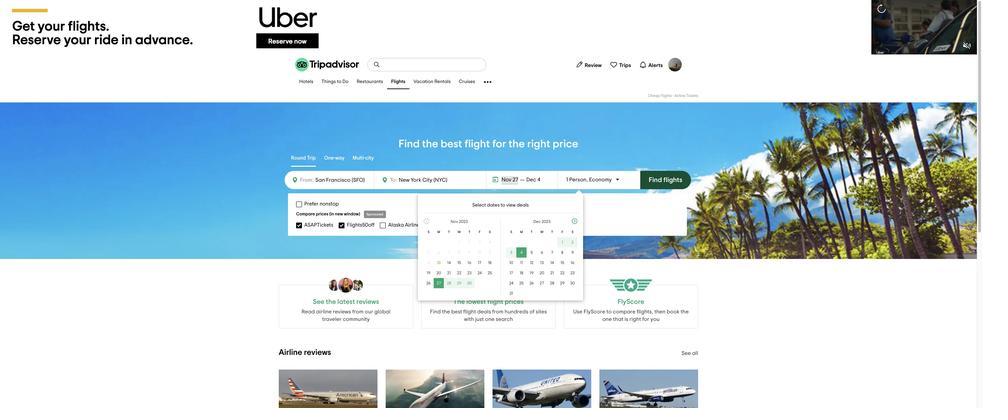 Task type: vqa. For each thing, say whether or not it's contained in the screenshot.
Vacation Rentals link
yes



Task type: describe. For each thing, give the bounding box(es) containing it.
1 30 from the left
[[467, 281, 472, 285]]

vacation rentals link
[[410, 75, 455, 89]]

nov for nov 27
[[502, 177, 512, 183]]

see all link
[[682, 351, 699, 356]]

with
[[464, 317, 474, 322]]

w for dec
[[541, 231, 544, 234]]

2 6 from the left
[[541, 251, 544, 255]]

0 horizontal spatial reviews
[[304, 349, 331, 357]]

1 16 from the left
[[468, 261, 472, 265]]

review
[[585, 63, 602, 68]]

1 t from the left
[[448, 231, 450, 234]]

2 9 from the left
[[572, 251, 574, 255]]

0 horizontal spatial 10
[[478, 251, 482, 255]]

2 28 from the left
[[550, 281, 555, 285]]

is
[[625, 317, 629, 322]]

see for see the latest reviews
[[313, 299, 325, 306]]

hotels
[[299, 80, 314, 84]]

1 vertical spatial 4
[[489, 240, 491, 245]]

3 t from the left
[[531, 231, 533, 234]]

s m t w t f s for dec
[[511, 231, 574, 234]]

price
[[553, 139, 579, 150]]

2 8 from the left
[[562, 251, 564, 255]]

from inside find the best flight deals from hundreds of sites with just one search
[[493, 309, 504, 315]]

0 horizontal spatial 27
[[437, 281, 441, 285]]

compare
[[296, 212, 315, 217]]

dates
[[487, 203, 500, 208]]

nov 2023
[[451, 220, 468, 224]]

dec for dec 4
[[527, 177, 537, 183]]

1 horizontal spatial 27
[[513, 177, 519, 183]]

one
[[603, 317, 612, 322]]

select for select dates to view deals
[[473, 203, 486, 208]]

2 t from the left
[[469, 231, 471, 234]]

best for deals
[[452, 309, 463, 315]]

from:
[[300, 177, 314, 183]]

flights,
[[637, 309, 654, 315]]

advertisement region
[[0, 0, 978, 55]]

1 horizontal spatial 10
[[510, 261, 514, 265]]

rentals
[[435, 80, 451, 84]]

1 20 from the left
[[437, 271, 441, 275]]

flights link
[[387, 75, 410, 89]]

0 vertical spatial 4
[[538, 177, 541, 183]]

our
[[365, 309, 373, 315]]

just
[[476, 317, 484, 322]]

best for for
[[441, 139, 463, 150]]

cruises
[[459, 80, 475, 84]]

1 15 from the left
[[458, 261, 461, 265]]

multi-city link
[[353, 151, 374, 167]]

1 13 from the left
[[437, 261, 441, 265]]

0 vertical spatial airline
[[675, 94, 686, 98]]

round
[[291, 156, 306, 161]]

from inside read airline reviews from our global traveler community
[[353, 309, 364, 315]]

0 vertical spatial flights
[[391, 80, 406, 84]]

2 7 from the left
[[551, 251, 554, 255]]

multi-city
[[353, 156, 374, 161]]

right inside the use flyscore to compare flights, then book the one that is right for you
[[630, 317, 642, 322]]

airline reviews link
[[279, 349, 331, 357]]

nearby
[[518, 202, 535, 207]]

way
[[335, 156, 345, 161]]

1 5 from the left
[[428, 251, 430, 255]]

the lowest flight prices
[[454, 299, 524, 306]]

1 6 from the left
[[438, 251, 440, 255]]

flights
[[664, 177, 683, 184]]

2 12 from the left
[[530, 261, 534, 265]]

2 30 from the left
[[571, 281, 575, 285]]

compare
[[613, 309, 636, 315]]

1 19 from the left
[[427, 271, 431, 275]]

all for see all
[[693, 351, 699, 356]]

flights50off
[[347, 223, 375, 228]]

3 s from the left
[[511, 231, 513, 234]]

city
[[366, 156, 374, 161]]

things
[[322, 80, 336, 84]]

window)
[[344, 212, 360, 217]]

select for select all
[[524, 222, 539, 228]]

new
[[335, 212, 343, 217]]

things to do
[[322, 80, 349, 84]]

review link
[[573, 58, 605, 72]]

2 19 from the left
[[530, 271, 534, 275]]

profile picture image
[[669, 58, 682, 72]]

1 2 from the left
[[469, 240, 471, 245]]

search image
[[374, 61, 381, 68]]

read airline reviews from our global traveler community
[[302, 309, 391, 322]]

airlines
[[405, 223, 422, 228]]

see for see all
[[682, 351, 691, 356]]

asaptickets
[[305, 223, 333, 228]]

for
[[493, 139, 507, 150]]

0 vertical spatial flyscore
[[618, 299, 645, 306]]

one search
[[485, 317, 513, 322]]

2023 for nov 2023
[[459, 220, 468, 224]]

1 23 from the left
[[468, 271, 472, 275]]

0 horizontal spatial airline
[[279, 349, 302, 357]]

2 horizontal spatial reviews
[[357, 299, 379, 306]]

of
[[530, 309, 535, 315]]

0 horizontal spatial 18
[[488, 261, 492, 265]]

(in
[[329, 212, 334, 217]]

alaska
[[388, 223, 404, 228]]

sponsored
[[367, 213, 383, 216]]

sites
[[536, 309, 547, 315]]

flyscore inside the use flyscore to compare flights, then book the one that is right for you
[[584, 309, 606, 315]]

1 28 from the left
[[447, 281, 451, 285]]

latest
[[338, 299, 355, 306]]

2 horizontal spatial 1
[[567, 177, 568, 183]]

2 26 from the left
[[530, 281, 534, 285]]

read
[[302, 309, 315, 315]]

,
[[587, 177, 588, 183]]

2 5 from the left
[[531, 251, 533, 255]]

dec 2023
[[534, 220, 551, 224]]

cruises link
[[455, 75, 480, 89]]

see all
[[682, 351, 699, 356]]

0 vertical spatial 24
[[478, 271, 482, 275]]

reviews inside read airline reviews from our global traveler community
[[333, 309, 351, 315]]

1 12 from the left
[[427, 261, 431, 265]]

one-way
[[324, 156, 345, 161]]

person
[[570, 177, 587, 183]]

hotels link
[[295, 75, 318, 89]]

0 horizontal spatial 17
[[478, 261, 482, 265]]

prices
[[316, 212, 329, 217]]

airports
[[536, 202, 555, 207]]

4 s from the left
[[572, 231, 574, 234]]

w for nov
[[458, 231, 461, 234]]

restaurants link
[[353, 75, 387, 89]]

unpublishedflight
[[436, 223, 478, 228]]

0 horizontal spatial 25
[[488, 271, 492, 275]]

flight prices
[[488, 299, 524, 306]]

to for select dates to view deals
[[501, 203, 506, 208]]

trips
[[620, 63, 631, 68]]

1 horizontal spatial 17
[[510, 271, 513, 275]]

book
[[667, 309, 680, 315]]

2 20 from the left
[[540, 271, 545, 275]]

2 vertical spatial 4
[[521, 251, 523, 255]]

use flyscore to compare flights, then book the one that is right for you
[[574, 309, 689, 322]]

0 horizontal spatial 3
[[479, 240, 481, 245]]

cheap
[[648, 94, 660, 98]]

1 vertical spatial 25
[[520, 281, 524, 285]]

tripadvisor image
[[295, 58, 359, 72]]

2 29 from the left
[[560, 281, 565, 285]]

m for nov 2023
[[438, 231, 440, 234]]

trips link
[[608, 58, 634, 72]]

hundreds
[[505, 309, 529, 315]]



Task type: locate. For each thing, give the bounding box(es) containing it.
0 horizontal spatial 12
[[427, 261, 431, 265]]

s m t w t f s
[[428, 231, 491, 234], [511, 231, 574, 234]]

1 horizontal spatial airline
[[675, 94, 686, 98]]

airline
[[316, 309, 332, 315]]

tickets
[[687, 94, 699, 98]]

all for select all
[[541, 222, 546, 228]]

0 horizontal spatial 4
[[489, 240, 491, 245]]

0 vertical spatial to
[[337, 80, 342, 84]]

0 vertical spatial nov
[[502, 177, 512, 183]]

to inside the use flyscore to compare flights, then book the one that is right for you
[[607, 309, 612, 315]]

the for find the best flight deals from hundreds of sites with just one search
[[442, 309, 450, 315]]

that
[[614, 317, 624, 322]]

0 horizontal spatial 15
[[458, 261, 461, 265]]

s m t w t f s down select all
[[511, 231, 574, 234]]

1
[[567, 177, 568, 183], [459, 240, 460, 245], [562, 240, 563, 245]]

0 horizontal spatial 21
[[448, 271, 451, 275]]

0 vertical spatial 11
[[489, 251, 492, 255]]

deals up just at the bottom
[[478, 309, 491, 315]]

2 14 from the left
[[551, 261, 554, 265]]

1 horizontal spatial right
[[630, 317, 642, 322]]

s m t w t f s down unpublishedflight at the left bottom of page
[[428, 231, 491, 234]]

0 vertical spatial 10
[[478, 251, 482, 255]]

include
[[500, 202, 517, 207]]

include nearby airports
[[500, 202, 555, 207]]

2 vertical spatial find
[[430, 309, 441, 315]]

0 horizontal spatial find
[[399, 139, 420, 150]]

22
[[457, 271, 462, 275], [561, 271, 565, 275]]

25 up the lowest flight prices
[[488, 271, 492, 275]]

deals right the view
[[517, 203, 529, 208]]

restaurants
[[357, 80, 383, 84]]

0 horizontal spatial right
[[528, 139, 551, 150]]

0 vertical spatial select
[[473, 203, 486, 208]]

1 horizontal spatial reviews
[[333, 309, 351, 315]]

then
[[655, 309, 666, 315]]

from up one search
[[493, 309, 504, 315]]

deals
[[517, 203, 529, 208], [478, 309, 491, 315]]

right left price
[[528, 139, 551, 150]]

flight inside find the best flight deals from hundreds of sites with just one search
[[464, 309, 476, 315]]

1 vertical spatial to
[[501, 203, 506, 208]]

deals for flight
[[478, 309, 491, 315]]

2 m from the left
[[521, 231, 523, 234]]

cheap flights - airline tickets
[[648, 94, 699, 98]]

2 2 from the left
[[572, 240, 574, 245]]

w down select all
[[541, 231, 544, 234]]

0 vertical spatial 25
[[488, 271, 492, 275]]

0 horizontal spatial 30
[[467, 281, 472, 285]]

0 horizontal spatial select
[[473, 203, 486, 208]]

2023 for dec 2023
[[542, 220, 551, 224]]

2 s from the left
[[489, 231, 491, 234]]

the
[[422, 139, 439, 150], [509, 139, 525, 150], [326, 299, 336, 306], [442, 309, 450, 315], [681, 309, 689, 315]]

0 horizontal spatial 2023
[[459, 220, 468, 224]]

ladybug
[[492, 223, 513, 228]]

s m t w t f s for nov
[[428, 231, 491, 234]]

From where? text field
[[314, 175, 370, 185]]

compare prices (in new window)
[[296, 212, 360, 217]]

find flights
[[649, 177, 683, 184]]

0 horizontal spatial f
[[479, 231, 481, 234]]

1 s m t w t f s from the left
[[428, 231, 491, 234]]

1 horizontal spatial 16
[[571, 261, 575, 265]]

f for nov 2023
[[479, 231, 481, 234]]

2 22 from the left
[[561, 271, 565, 275]]

2 s m t w t f s from the left
[[511, 231, 574, 234]]

1 vertical spatial 3
[[511, 251, 513, 255]]

1 vertical spatial 24
[[510, 281, 514, 285]]

25
[[488, 271, 492, 275], [520, 281, 524, 285]]

to:
[[390, 177, 397, 183]]

9
[[469, 251, 471, 255], [572, 251, 574, 255]]

alerts
[[649, 63, 663, 68]]

1 horizontal spatial 28
[[550, 281, 555, 285]]

1 2023 from the left
[[459, 220, 468, 224]]

0 horizontal spatial 24
[[478, 271, 482, 275]]

0 vertical spatial all
[[541, 222, 546, 228]]

0 horizontal spatial 14
[[448, 261, 451, 265]]

flight left for
[[465, 139, 490, 150]]

1 s from the left
[[428, 231, 430, 234]]

1 vertical spatial 11
[[520, 261, 523, 265]]

11
[[489, 251, 492, 255], [520, 261, 523, 265]]

0 vertical spatial 3
[[479, 240, 481, 245]]

30
[[467, 281, 472, 285], [571, 281, 575, 285]]

To where? text field
[[397, 176, 460, 185]]

to for use flyscore to compare flights, then book the one that is right for you
[[607, 309, 612, 315]]

the inside find the best flight deals from hundreds of sites with just one search
[[442, 309, 450, 315]]

1 vertical spatial all
[[693, 351, 699, 356]]

1 horizontal spatial 2
[[572, 240, 574, 245]]

multi-
[[353, 156, 366, 161]]

4 t from the left
[[552, 231, 554, 234]]

0 horizontal spatial from
[[353, 309, 364, 315]]

nov for nov 2023
[[451, 220, 458, 224]]

1 horizontal spatial 11
[[520, 261, 523, 265]]

view
[[507, 203, 516, 208]]

1 vertical spatial find
[[649, 177, 662, 184]]

0 horizontal spatial nov
[[451, 220, 458, 224]]

s
[[428, 231, 430, 234], [489, 231, 491, 234], [511, 231, 513, 234], [572, 231, 574, 234]]

30 up use
[[571, 281, 575, 285]]

deals for view
[[517, 203, 529, 208]]

2 horizontal spatial to
[[607, 309, 612, 315]]

economy
[[589, 177, 612, 183]]

1 horizontal spatial 9
[[572, 251, 574, 255]]

1 vertical spatial 18
[[520, 271, 524, 275]]

1 horizontal spatial 2023
[[542, 220, 551, 224]]

1 29 from the left
[[457, 281, 462, 285]]

find inside find flights button
[[649, 177, 662, 184]]

find
[[399, 139, 420, 150], [649, 177, 662, 184], [430, 309, 441, 315]]

31
[[510, 292, 513, 296]]

1 horizontal spatial 26
[[530, 281, 534, 285]]

find for find the best flight for the right price
[[399, 139, 420, 150]]

2 w from the left
[[541, 231, 544, 234]]

1 vertical spatial flyscore
[[584, 309, 606, 315]]

2 f from the left
[[562, 231, 564, 234]]

1 vertical spatial reviews
[[333, 309, 351, 315]]

dec
[[527, 177, 537, 183], [534, 220, 541, 224]]

1 horizontal spatial flights
[[661, 94, 672, 98]]

best
[[441, 139, 463, 150], [452, 309, 463, 315]]

prefer
[[305, 202, 319, 207]]

1 21 from the left
[[448, 271, 451, 275]]

one-
[[324, 156, 335, 161]]

1 9 from the left
[[469, 251, 471, 255]]

to left do
[[337, 80, 342, 84]]

traveler community
[[322, 317, 370, 322]]

27
[[513, 177, 519, 183], [437, 281, 441, 285], [540, 281, 544, 285]]

find inside find the best flight deals from hundreds of sites with just one search
[[430, 309, 441, 315]]

1 m from the left
[[438, 231, 440, 234]]

alaska airlines
[[388, 223, 422, 228]]

1 horizontal spatial 21
[[551, 271, 554, 275]]

vacation rentals
[[414, 80, 451, 84]]

1 from from the left
[[353, 309, 364, 315]]

m for dec 2023
[[521, 231, 523, 234]]

the for see the latest reviews
[[326, 299, 336, 306]]

1 person , economy
[[567, 177, 612, 183]]

dec right nov 27
[[527, 177, 537, 183]]

5
[[428, 251, 430, 255], [531, 251, 533, 255]]

0 vertical spatial 17
[[478, 261, 482, 265]]

1 horizontal spatial 8
[[562, 251, 564, 255]]

find the best flight deals from hundreds of sites with just one search
[[430, 309, 547, 322]]

best inside find the best flight deals from hundreds of sites with just one search
[[452, 309, 463, 315]]

1 vertical spatial select
[[524, 222, 539, 228]]

1 vertical spatial airline
[[279, 349, 302, 357]]

12
[[427, 261, 431, 265], [530, 261, 534, 265]]

0 horizontal spatial 7
[[448, 251, 450, 255]]

do
[[343, 80, 349, 84]]

0 horizontal spatial 22
[[457, 271, 462, 275]]

1 horizontal spatial s m t w t f s
[[511, 231, 574, 234]]

f for dec 2023
[[562, 231, 564, 234]]

1 8 from the left
[[458, 251, 461, 255]]

flyscore up one
[[584, 309, 606, 315]]

6 down unpublishedflight at the left bottom of page
[[438, 251, 440, 255]]

find for find the best flight deals from hundreds of sites with just one search
[[430, 309, 441, 315]]

24
[[478, 271, 482, 275], [510, 281, 514, 285]]

1 horizontal spatial 6
[[541, 251, 544, 255]]

flights left vacation
[[391, 80, 406, 84]]

2 21 from the left
[[551, 271, 554, 275]]

1 26 from the left
[[427, 281, 431, 285]]

1 horizontal spatial deals
[[517, 203, 529, 208]]

select left dates
[[473, 203, 486, 208]]

use
[[574, 309, 583, 315]]

30 up lowest
[[467, 281, 472, 285]]

24 up 31
[[510, 281, 514, 285]]

airline reviews
[[279, 349, 331, 357]]

0 horizontal spatial 11
[[489, 251, 492, 255]]

0 horizontal spatial see
[[313, 299, 325, 306]]

dec down airports
[[534, 220, 541, 224]]

1 vertical spatial dec
[[534, 220, 541, 224]]

things to do link
[[318, 75, 353, 89]]

1 horizontal spatial f
[[562, 231, 564, 234]]

1 horizontal spatial 18
[[520, 271, 524, 275]]

right
[[528, 139, 551, 150], [630, 317, 642, 322]]

0 horizontal spatial 1
[[459, 240, 460, 245]]

m down unpublishedflight at the left bottom of page
[[438, 231, 440, 234]]

prefer nonstop
[[305, 202, 339, 207]]

1 vertical spatial flight
[[464, 309, 476, 315]]

1 horizontal spatial 1
[[562, 240, 563, 245]]

2
[[469, 240, 471, 245], [572, 240, 574, 245]]

for you
[[643, 317, 660, 322]]

all
[[541, 222, 546, 228], [693, 351, 699, 356]]

w down unpublishedflight at the left bottom of page
[[458, 231, 461, 234]]

0 horizontal spatial 19
[[427, 271, 431, 275]]

2 from from the left
[[493, 309, 504, 315]]

find the best flight for the right price
[[399, 139, 579, 150]]

the
[[454, 299, 465, 306]]

2 15 from the left
[[561, 261, 565, 265]]

the inside the use flyscore to compare flights, then book the one that is right for you
[[681, 309, 689, 315]]

see
[[313, 299, 325, 306], [682, 351, 691, 356]]

0 horizontal spatial 29
[[457, 281, 462, 285]]

2 horizontal spatial 27
[[540, 281, 544, 285]]

1 14 from the left
[[448, 261, 451, 265]]

f
[[479, 231, 481, 234], [562, 231, 564, 234]]

right right is
[[630, 317, 642, 322]]

from left our
[[353, 309, 364, 315]]

7
[[448, 251, 450, 255], [551, 251, 554, 255]]

24 up lowest
[[478, 271, 482, 275]]

0 horizontal spatial 5
[[428, 251, 430, 255]]

1 horizontal spatial to
[[501, 203, 506, 208]]

1 horizontal spatial 3
[[511, 251, 513, 255]]

0 vertical spatial deals
[[517, 203, 529, 208]]

1 w from the left
[[458, 231, 461, 234]]

trip
[[307, 156, 316, 161]]

0 horizontal spatial 8
[[458, 251, 461, 255]]

vacation
[[414, 80, 434, 84]]

to up one
[[607, 309, 612, 315]]

2 23 from the left
[[571, 271, 575, 275]]

1 horizontal spatial 7
[[551, 251, 554, 255]]

1 vertical spatial flights
[[661, 94, 672, 98]]

None search field
[[368, 59, 486, 71]]

t
[[448, 231, 450, 234], [469, 231, 471, 234], [531, 231, 533, 234], [552, 231, 554, 234]]

2 16 from the left
[[571, 261, 575, 265]]

select down include nearby airports
[[524, 222, 539, 228]]

1 horizontal spatial 25
[[520, 281, 524, 285]]

m down the nearby
[[521, 231, 523, 234]]

3
[[479, 240, 481, 245], [511, 251, 513, 255]]

25 up flight prices
[[520, 281, 524, 285]]

nonstop
[[320, 202, 339, 207]]

w
[[458, 231, 461, 234], [541, 231, 544, 234]]

flights
[[391, 80, 406, 84], [661, 94, 672, 98]]

to left the view
[[501, 203, 506, 208]]

select dates to view deals
[[473, 203, 529, 208]]

find for find flights
[[649, 177, 662, 184]]

1 horizontal spatial 22
[[561, 271, 565, 275]]

see the latest reviews
[[313, 299, 379, 306]]

1 horizontal spatial 24
[[510, 281, 514, 285]]

2 13 from the left
[[541, 261, 544, 265]]

flyscore up compare
[[618, 299, 645, 306]]

2 vertical spatial reviews
[[304, 349, 331, 357]]

14
[[448, 261, 451, 265], [551, 261, 554, 265]]

1 horizontal spatial 4
[[521, 251, 523, 255]]

flight up the with
[[464, 309, 476, 315]]

1 horizontal spatial select
[[524, 222, 539, 228]]

lowest
[[467, 299, 486, 306]]

1 horizontal spatial 14
[[551, 261, 554, 265]]

flight for deals
[[464, 309, 476, 315]]

1 f from the left
[[479, 231, 481, 234]]

dec for dec 2023
[[534, 220, 541, 224]]

the for find the best flight for the right price
[[422, 139, 439, 150]]

21
[[448, 271, 451, 275], [551, 271, 554, 275]]

1 horizontal spatial 12
[[530, 261, 534, 265]]

1 horizontal spatial w
[[541, 231, 544, 234]]

flights left -
[[661, 94, 672, 98]]

to
[[337, 80, 342, 84], [501, 203, 506, 208], [607, 309, 612, 315]]

dec 4
[[527, 177, 541, 183]]

6 down select all
[[541, 251, 544, 255]]

1 horizontal spatial 20
[[540, 271, 545, 275]]

-
[[673, 94, 674, 98]]

find flights button
[[641, 171, 691, 189]]

0 vertical spatial dec
[[527, 177, 537, 183]]

0 vertical spatial 18
[[488, 261, 492, 265]]

1 horizontal spatial 23
[[571, 271, 575, 275]]

1 22 from the left
[[457, 271, 462, 275]]

23
[[468, 271, 472, 275], [571, 271, 575, 275]]

alerts link
[[637, 58, 666, 72]]

round trip
[[291, 156, 316, 161]]

global
[[375, 309, 391, 315]]

round trip link
[[291, 151, 316, 167]]

2 2023 from the left
[[542, 220, 551, 224]]

0 vertical spatial see
[[313, 299, 325, 306]]

deals inside find the best flight deals from hundreds of sites with just one search
[[478, 309, 491, 315]]

1 horizontal spatial find
[[430, 309, 441, 315]]

1 vertical spatial 10
[[510, 261, 514, 265]]

flight for for
[[465, 139, 490, 150]]

1 7 from the left
[[448, 251, 450, 255]]

19
[[427, 271, 431, 275], [530, 271, 534, 275]]



